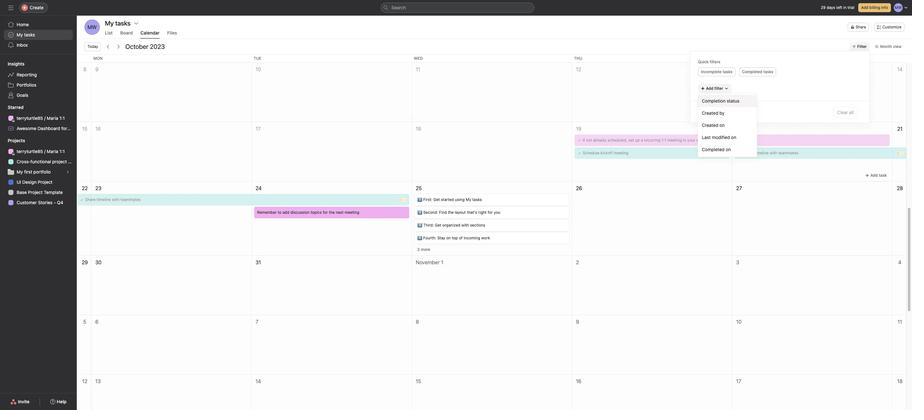 Task type: locate. For each thing, give the bounding box(es) containing it.
1 horizontal spatial 16
[[576, 379, 582, 385]]

1 horizontal spatial 2
[[576, 260, 579, 266]]

share down 22
[[85, 197, 96, 202]]

goals link
[[4, 90, 73, 101]]

2 terryturtle85 / maria 1:1 link from the top
[[4, 147, 73, 157]]

0 vertical spatial /
[[44, 116, 46, 121]]

terryturtle85 / maria 1:1 inside projects element
[[17, 149, 65, 154]]

1 horizontal spatial meeting
[[614, 151, 629, 156]]

1 vertical spatial 2
[[576, 260, 579, 266]]

for left the you
[[488, 210, 493, 215]]

share button
[[848, 23, 869, 32]]

0 horizontal spatial 15
[[82, 126, 87, 132]]

project right new
[[79, 126, 93, 131]]

14
[[898, 67, 903, 72], [256, 379, 261, 385]]

2 vertical spatial meeting
[[345, 210, 359, 215]]

1 created from the top
[[702, 110, 719, 116]]

1 horizontal spatial 12
[[576, 67, 582, 72]]

created left by
[[702, 110, 719, 116]]

2 vertical spatial 1:1
[[59, 149, 65, 154]]

get
[[434, 197, 440, 202], [435, 223, 442, 228]]

terryturtle85 up cross-
[[17, 149, 43, 154]]

2 vertical spatial project
[[28, 190, 43, 195]]

completed for completed on
[[702, 147, 725, 152]]

completed tasks button
[[740, 68, 777, 76]]

my inside projects element
[[17, 169, 23, 175]]

hide sidebar image
[[8, 5, 13, 10]]

for left new
[[61, 126, 67, 131]]

meeting right the next
[[345, 210, 359, 215]]

in right 'left'
[[844, 5, 847, 10]]

awesome dashboard for new project
[[17, 126, 93, 131]]

1 maria from the top
[[47, 116, 58, 121]]

on right modified
[[732, 135, 737, 140]]

1:1 up awesome dashboard for new project
[[59, 116, 65, 121]]

2 more button
[[415, 245, 433, 254]]

created down created by
[[702, 123, 719, 128]]

terryturtle85 up awesome
[[17, 116, 43, 121]]

29
[[821, 5, 826, 10], [82, 260, 88, 266]]

2 for 2 more
[[418, 247, 420, 252]]

terryturtle85 / maria 1:1 inside starred element
[[17, 116, 65, 121]]

customer stories - q4 link
[[4, 198, 73, 208]]

tasks for incomplete tasks
[[723, 69, 733, 74]]

add for add filter
[[706, 86, 714, 91]]

share right completed on
[[743, 151, 754, 156]]

0 horizontal spatial 9
[[95, 67, 99, 72]]

share up filter
[[856, 25, 867, 29]]

0 horizontal spatial share
[[85, 197, 96, 202]]

1:1 for new
[[59, 116, 65, 121]]

1 terryturtle85 from the top
[[17, 116, 43, 121]]

add filter
[[706, 86, 724, 91]]

ui design project link
[[4, 177, 73, 188]]

0 vertical spatial terryturtle85
[[17, 116, 43, 121]]

23
[[95, 186, 101, 191]]

1 horizontal spatial 11
[[898, 319, 903, 325]]

1 horizontal spatial the
[[448, 210, 454, 215]]

terryturtle85 / maria 1:1
[[17, 116, 65, 121], [17, 149, 65, 154]]

/
[[44, 116, 46, 121], [44, 149, 46, 154]]

/ for functional
[[44, 149, 46, 154]]

you
[[494, 210, 501, 215]]

design
[[22, 180, 37, 185]]

already
[[593, 138, 607, 143]]

my right using
[[466, 197, 471, 202]]

1:1
[[59, 116, 65, 121], [662, 138, 667, 143], [59, 149, 65, 154]]

0 vertical spatial created
[[702, 110, 719, 116]]

my inside global element
[[17, 32, 23, 37]]

/ inside projects element
[[44, 149, 46, 154]]

1 horizontal spatial 17
[[737, 379, 742, 385]]

meeting down scheduled,
[[614, 151, 629, 156]]

the right find
[[448, 210, 454, 215]]

maria up awesome dashboard for new project
[[47, 116, 58, 121]]

get right 'third:'
[[435, 223, 442, 228]]

project down portfolio at left
[[38, 180, 52, 185]]

1 vertical spatial created
[[702, 123, 719, 128]]

info
[[882, 5, 889, 10]]

share
[[856, 25, 867, 29], [743, 151, 754, 156], [85, 197, 96, 202]]

1 / from the top
[[44, 116, 46, 121]]

/ up dashboard
[[44, 116, 46, 121]]

1 horizontal spatial 18
[[898, 379, 903, 385]]

mw button
[[84, 20, 100, 35]]

1 horizontal spatial 13
[[737, 67, 742, 72]]

0 vertical spatial 2
[[418, 247, 420, 252]]

cross-
[[17, 159, 31, 165]]

9
[[95, 67, 99, 72], [576, 319, 579, 325]]

1 the from the left
[[329, 210, 335, 215]]

25
[[416, 186, 422, 191]]

for inside starred element
[[61, 126, 67, 131]]

0 horizontal spatial 13
[[95, 379, 101, 385]]

view
[[894, 44, 902, 49]]

29 days left in trial
[[821, 5, 855, 10]]

0 vertical spatial terryturtle85 / maria 1:1 link
[[4, 113, 73, 124]]

1 vertical spatial completed
[[702, 147, 725, 152]]

search list box
[[381, 3, 534, 13]]

tasks inside global element
[[24, 32, 35, 37]]

quick filters
[[698, 60, 721, 64]]

3
[[737, 260, 740, 266]]

1 vertical spatial 29
[[82, 260, 88, 266]]

my left first
[[17, 169, 23, 175]]

projects element
[[0, 135, 77, 209]]

0 horizontal spatial teammates
[[121, 197, 141, 202]]

terryturtle85 / maria 1:1 link up functional
[[4, 147, 73, 157]]

1 horizontal spatial 9
[[576, 319, 579, 325]]

terryturtle85 / maria 1:1 up awesome dashboard for new project link
[[17, 116, 65, 121]]

1
[[441, 260, 444, 266]]

add inside add filter dropdown button
[[706, 86, 714, 91]]

recurring
[[644, 138, 661, 143]]

16
[[95, 126, 101, 132], [576, 379, 582, 385]]

last modified on
[[702, 135, 737, 140]]

calendar
[[697, 138, 712, 143]]

left
[[837, 5, 843, 10]]

0 horizontal spatial completed
[[702, 147, 725, 152]]

1 vertical spatial 10
[[737, 319, 742, 325]]

4️⃣ fourth: stay on top of incoming work
[[418, 236, 490, 241]]

created for created by
[[702, 110, 719, 116]]

0 vertical spatial 1:1
[[59, 116, 65, 121]]

/ inside starred element
[[44, 116, 46, 121]]

clear
[[838, 110, 848, 115]]

1 horizontal spatial timeline
[[755, 151, 769, 156]]

see details, my first portfolio image
[[66, 170, 70, 174]]

2 horizontal spatial share
[[856, 25, 867, 29]]

1 vertical spatial terryturtle85 / maria 1:1
[[17, 149, 65, 154]]

in left your
[[683, 138, 687, 143]]

0 horizontal spatial 17
[[256, 126, 261, 132]]

terryturtle85 / maria 1:1 link up dashboard
[[4, 113, 73, 124]]

2 inside button
[[418, 247, 420, 252]]

meeting
[[668, 138, 682, 143], [614, 151, 629, 156], [345, 210, 359, 215]]

month view
[[881, 44, 902, 49]]

customize button
[[875, 23, 905, 32]]

0 vertical spatial maria
[[47, 116, 58, 121]]

1:1 inside starred element
[[59, 116, 65, 121]]

board link
[[120, 30, 133, 39]]

maria inside projects element
[[47, 149, 58, 154]]

wed
[[414, 56, 423, 61]]

0 horizontal spatial 12
[[82, 379, 87, 385]]

1 horizontal spatial share
[[743, 151, 754, 156]]

0 vertical spatial add
[[862, 5, 869, 10]]

terryturtle85 / maria 1:1 link
[[4, 113, 73, 124], [4, 147, 73, 157]]

0 horizontal spatial add
[[706, 86, 714, 91]]

0 vertical spatial completed
[[742, 69, 763, 74]]

tasks inside "button"
[[764, 69, 774, 74]]

29 left days at right top
[[821, 5, 826, 10]]

1 horizontal spatial 29
[[821, 5, 826, 10]]

2023
[[150, 43, 165, 50]]

4️⃣
[[418, 236, 422, 241]]

0 vertical spatial share timeline with teammates
[[743, 151, 799, 156]]

my for my first portfolio
[[17, 169, 23, 175]]

1 vertical spatial terryturtle85 / maria 1:1 link
[[4, 147, 73, 157]]

add left filter
[[706, 86, 714, 91]]

1:1 up project
[[59, 149, 65, 154]]

tasks for my tasks
[[24, 32, 35, 37]]

1:1 right recurring
[[662, 138, 667, 143]]

terryturtle85 / maria 1:1 link inside starred element
[[4, 113, 73, 124]]

0 vertical spatial 10
[[256, 67, 261, 72]]

0 horizontal spatial for
[[61, 126, 67, 131]]

base project template link
[[4, 188, 73, 198]]

in
[[844, 5, 847, 10], [683, 138, 687, 143]]

the left the next
[[329, 210, 335, 215]]

started
[[441, 197, 454, 202]]

0 horizontal spatial 18
[[416, 126, 421, 132]]

starred button
[[0, 104, 23, 111]]

get for started
[[434, 197, 440, 202]]

0 vertical spatial get
[[434, 197, 440, 202]]

0 vertical spatial my
[[17, 32, 23, 37]]

tasks inside button
[[723, 69, 733, 74]]

portfolios link
[[4, 80, 73, 90]]

project down ui design project at left top
[[28, 190, 43, 195]]

my tasks
[[17, 32, 35, 37]]

0 horizontal spatial 2
[[418, 247, 420, 252]]

previous month image
[[106, 44, 111, 49]]

2 vertical spatial share
[[85, 197, 96, 202]]

0 vertical spatial 9
[[95, 67, 99, 72]]

1 horizontal spatial in
[[844, 5, 847, 10]]

billing
[[870, 5, 881, 10]]

for
[[61, 126, 67, 131], [323, 210, 328, 215], [488, 210, 493, 215]]

meeting left your
[[668, 138, 682, 143]]

/ up cross-functional project plan
[[44, 149, 46, 154]]

add billing info button
[[859, 3, 891, 12]]

0 horizontal spatial 16
[[95, 126, 101, 132]]

19
[[576, 126, 582, 132]]

1 vertical spatial in
[[683, 138, 687, 143]]

terryturtle85 inside projects element
[[17, 149, 43, 154]]

2 vertical spatial add
[[871, 173, 878, 178]]

base project template
[[17, 190, 63, 195]]

add filter button
[[698, 84, 732, 93]]

1 vertical spatial terryturtle85
[[17, 149, 43, 154]]

2 maria from the top
[[47, 149, 58, 154]]

2 / from the top
[[44, 149, 46, 154]]

0 vertical spatial share
[[856, 25, 867, 29]]

cross-functional project plan
[[17, 159, 77, 165]]

dashboard
[[38, 126, 60, 131]]

my up inbox
[[17, 32, 23, 37]]

october
[[125, 43, 148, 50]]

tasks for completed tasks
[[764, 69, 774, 74]]

incomplete
[[701, 69, 722, 74]]

add inside "add task" 'button'
[[871, 173, 878, 178]]

create button
[[19, 3, 48, 13]]

add inside add billing info button
[[862, 5, 869, 10]]

1 vertical spatial 9
[[576, 319, 579, 325]]

global element
[[0, 16, 77, 54]]

share timeline with teammates
[[743, 151, 799, 156], [85, 197, 141, 202]]

2 created from the top
[[702, 123, 719, 128]]

quick
[[698, 60, 709, 64]]

terryturtle85 / maria 1:1 up functional
[[17, 149, 65, 154]]

1 vertical spatial 18
[[898, 379, 903, 385]]

1 horizontal spatial 8
[[416, 319, 419, 325]]

maria inside starred element
[[47, 116, 58, 121]]

2 terryturtle85 / maria 1:1 from the top
[[17, 149, 65, 154]]

0 horizontal spatial meeting
[[345, 210, 359, 215]]

add left task on the top
[[871, 173, 878, 178]]

2 horizontal spatial add
[[871, 173, 878, 178]]

1 horizontal spatial completed
[[742, 69, 763, 74]]

12
[[576, 67, 582, 72], [82, 379, 87, 385]]

29 left 30
[[82, 260, 88, 266]]

completed inside "button"
[[742, 69, 763, 74]]

my tasks link
[[4, 30, 73, 40]]

1 vertical spatial 12
[[82, 379, 87, 385]]

add task button
[[863, 171, 890, 180]]

0 vertical spatial timeline
[[755, 151, 769, 156]]

task
[[879, 173, 887, 178]]

29 for 29
[[82, 260, 88, 266]]

2 terryturtle85 from the top
[[17, 149, 43, 154]]

0 vertical spatial terryturtle85 / maria 1:1
[[17, 116, 65, 121]]

schedule
[[583, 151, 600, 156]]

2 horizontal spatial meeting
[[668, 138, 682, 143]]

0 vertical spatial in
[[844, 5, 847, 10]]

my first portfolio link
[[4, 167, 73, 177]]

1 horizontal spatial 15
[[416, 379, 421, 385]]

terryturtle85 inside starred element
[[17, 116, 43, 121]]

get right the first:
[[434, 197, 440, 202]]

1:1 inside projects element
[[59, 149, 65, 154]]

1 vertical spatial share timeline with teammates
[[85, 197, 141, 202]]

show options image
[[134, 21, 139, 26]]

project
[[52, 159, 67, 165]]

maria up cross-functional project plan
[[47, 149, 58, 154]]

all
[[850, 110, 854, 115]]

0 vertical spatial 29
[[821, 5, 826, 10]]

1 vertical spatial my
[[17, 169, 23, 175]]

0 horizontal spatial 29
[[82, 260, 88, 266]]

1 terryturtle85 / maria 1:1 from the top
[[17, 116, 65, 121]]

tasks
[[24, 32, 35, 37], [723, 69, 733, 74], [764, 69, 774, 74], [473, 197, 482, 202]]

maria for functional
[[47, 149, 58, 154]]

files link
[[167, 30, 177, 39]]

1 terryturtle85 / maria 1:1 link from the top
[[4, 113, 73, 124]]

24
[[256, 186, 262, 191]]

remember to add discussion topics for the next meeting
[[257, 210, 359, 215]]

1 horizontal spatial with
[[462, 223, 469, 228]]

1 vertical spatial /
[[44, 149, 46, 154]]

terryturtle85 / maria 1:1 link for functional
[[4, 147, 73, 157]]

2 the from the left
[[448, 210, 454, 215]]

1 vertical spatial maria
[[47, 149, 58, 154]]

of
[[459, 236, 463, 241]]

terryturtle85 for cross-
[[17, 149, 43, 154]]

7
[[256, 319, 258, 325]]

1 horizontal spatial add
[[862, 5, 869, 10]]

0 vertical spatial meeting
[[668, 138, 682, 143]]

days
[[827, 5, 836, 10]]

completed
[[742, 69, 763, 74], [702, 147, 725, 152]]

10
[[256, 67, 261, 72], [737, 319, 742, 325]]

2
[[418, 247, 420, 252], [576, 260, 579, 266]]

add left the billing
[[862, 5, 869, 10]]

for right topics
[[323, 210, 328, 215]]



Task type: describe. For each thing, give the bounding box(es) containing it.
my for my tasks
[[17, 32, 23, 37]]

1 horizontal spatial share timeline with teammates
[[743, 151, 799, 156]]

1 vertical spatial 15
[[416, 379, 421, 385]]

invite button
[[6, 397, 34, 408]]

3️⃣
[[418, 223, 422, 228]]

my tasks
[[105, 20, 131, 27]]

if not already scheduled, set up a recurring 1:1 meeting in your calendar
[[583, 138, 712, 143]]

discussion
[[291, 210, 310, 215]]

cross-functional project plan link
[[4, 157, 77, 167]]

1️⃣
[[418, 197, 422, 202]]

clear all button
[[833, 107, 858, 118]]

projects button
[[0, 138, 25, 144]]

your
[[688, 138, 696, 143]]

on down modified
[[726, 147, 731, 152]]

search button
[[381, 3, 534, 13]]

list
[[105, 30, 113, 36]]

filter
[[858, 44, 867, 49]]

1️⃣ first: get started using my tasks
[[418, 197, 482, 202]]

0 vertical spatial 16
[[95, 126, 101, 132]]

1 vertical spatial with
[[112, 197, 120, 202]]

2 vertical spatial my
[[466, 197, 471, 202]]

0 vertical spatial teammates
[[779, 151, 799, 156]]

2 for 2
[[576, 260, 579, 266]]

2 horizontal spatial with
[[770, 151, 778, 156]]

customer stories - q4
[[17, 200, 63, 205]]

completion status
[[702, 98, 740, 104]]

add
[[283, 210, 289, 215]]

insights element
[[0, 58, 77, 102]]

1 horizontal spatial 10
[[737, 319, 742, 325]]

q4
[[57, 200, 63, 205]]

22
[[82, 186, 88, 191]]

31
[[256, 260, 261, 266]]

0 vertical spatial 12
[[576, 67, 582, 72]]

0 horizontal spatial share timeline with teammates
[[85, 197, 141, 202]]

reporting link
[[4, 70, 73, 80]]

tue
[[254, 56, 261, 61]]

set
[[629, 138, 634, 143]]

insights
[[8, 61, 24, 67]]

2 vertical spatial with
[[462, 223, 469, 228]]

template
[[44, 190, 63, 195]]

clear all
[[838, 110, 854, 115]]

calendar link
[[141, 30, 160, 39]]

next month image
[[116, 44, 121, 49]]

home
[[17, 22, 29, 27]]

1 vertical spatial 14
[[256, 379, 261, 385]]

0 horizontal spatial 11
[[416, 67, 421, 72]]

filter button
[[850, 42, 870, 51]]

filter
[[715, 86, 724, 91]]

4
[[899, 260, 902, 266]]

2 more
[[418, 247, 430, 252]]

reporting
[[17, 72, 37, 77]]

created on
[[702, 123, 725, 128]]

created for created on
[[702, 123, 719, 128]]

add for add billing info
[[862, 5, 869, 10]]

status
[[727, 98, 740, 104]]

terryturtle85 / maria 1:1 for dashboard
[[17, 116, 65, 121]]

2 horizontal spatial for
[[488, 210, 493, 215]]

layout
[[455, 210, 466, 215]]

second:
[[423, 210, 438, 215]]

completion status menu item
[[698, 95, 757, 107]]

starred element
[[0, 102, 93, 135]]

projects
[[8, 138, 25, 143]]

terryturtle85 / maria 1:1 link for dashboard
[[4, 113, 73, 124]]

0 vertical spatial 18
[[416, 126, 421, 132]]

kickoff
[[601, 151, 613, 156]]

files
[[167, 30, 177, 36]]

insights button
[[0, 61, 24, 67]]

completed for completed tasks
[[742, 69, 763, 74]]

last
[[702, 135, 711, 140]]

on left top
[[447, 236, 451, 241]]

1 vertical spatial project
[[38, 180, 52, 185]]

organized
[[443, 223, 461, 228]]

mon
[[93, 56, 103, 61]]

incomplete tasks
[[701, 69, 733, 74]]

starred
[[8, 105, 23, 110]]

board
[[120, 30, 133, 36]]

0 vertical spatial 17
[[256, 126, 261, 132]]

october 2023
[[125, 43, 165, 50]]

1:1 for plan
[[59, 149, 65, 154]]

create
[[30, 5, 44, 10]]

today
[[87, 44, 98, 49]]

a
[[641, 138, 643, 143]]

29 for 29 days left in trial
[[821, 5, 826, 10]]

remember
[[257, 210, 277, 215]]

on down by
[[720, 123, 725, 128]]

1 vertical spatial share
[[743, 151, 754, 156]]

28
[[897, 186, 903, 191]]

terryturtle85 / maria 1:1 for functional
[[17, 149, 65, 154]]

today button
[[84, 42, 101, 51]]

1 vertical spatial 8
[[416, 319, 419, 325]]

completed on
[[702, 147, 731, 152]]

search
[[392, 5, 406, 10]]

help
[[57, 399, 67, 405]]

0 horizontal spatial in
[[683, 138, 687, 143]]

maria for dashboard
[[47, 116, 58, 121]]

incomplete tasks button
[[698, 68, 736, 76]]

calendar
[[141, 30, 160, 36]]

0 vertical spatial 14
[[898, 67, 903, 72]]

portfolio
[[33, 169, 51, 175]]

right
[[478, 210, 487, 215]]

1 vertical spatial 13
[[95, 379, 101, 385]]

0 vertical spatial 15
[[82, 126, 87, 132]]

share inside button
[[856, 25, 867, 29]]

add billing info
[[862, 5, 889, 10]]

new
[[68, 126, 78, 131]]

1 vertical spatial 17
[[737, 379, 742, 385]]

completed tasks
[[742, 69, 774, 74]]

customer
[[17, 200, 37, 205]]

stay
[[438, 236, 446, 241]]

1 horizontal spatial for
[[323, 210, 328, 215]]

/ for dashboard
[[44, 116, 46, 121]]

modified
[[712, 135, 730, 140]]

2️⃣
[[418, 210, 422, 215]]

plan
[[68, 159, 77, 165]]

1 vertical spatial teammates
[[121, 197, 141, 202]]

to
[[278, 210, 282, 215]]

inbox link
[[4, 40, 73, 50]]

mw
[[88, 24, 97, 30]]

portfolios
[[17, 82, 36, 88]]

0 vertical spatial 8
[[83, 67, 86, 72]]

terryturtle85 for awesome
[[17, 116, 43, 121]]

get for organized
[[435, 223, 442, 228]]

add for add task
[[871, 173, 878, 178]]

1 vertical spatial 1:1
[[662, 138, 667, 143]]

27
[[737, 186, 742, 191]]

awesome
[[17, 126, 36, 131]]

-
[[54, 200, 56, 205]]

0 horizontal spatial timeline
[[97, 197, 111, 202]]

1 vertical spatial meeting
[[614, 151, 629, 156]]

created by
[[702, 110, 725, 116]]

1 vertical spatial 16
[[576, 379, 582, 385]]

month view button
[[873, 42, 905, 51]]

project inside starred element
[[79, 126, 93, 131]]

fourth:
[[423, 236, 436, 241]]

1 vertical spatial 11
[[898, 319, 903, 325]]



Task type: vqa. For each thing, say whether or not it's contained in the screenshot.


